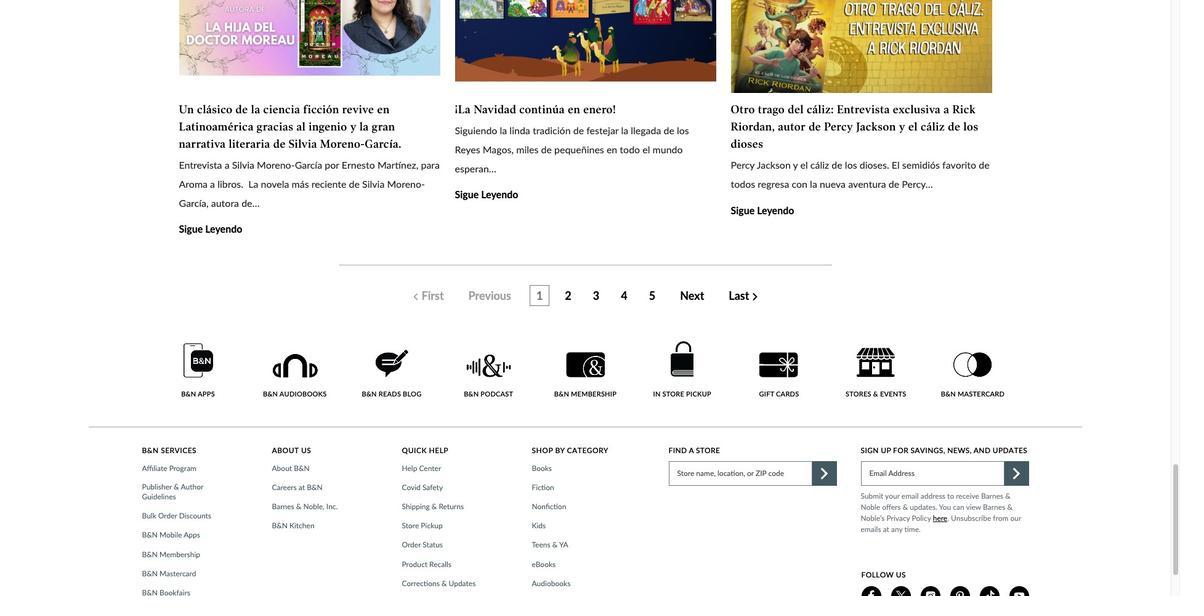 Task type: describe. For each thing, give the bounding box(es) containing it.
sigue for otro trago del cáliz: entrevista exclusiva a rick riordan, autor de percy jackson y el cáliz de los dioses
[[731, 204, 755, 216]]

el inside otro trago del cáliz: entrevista exclusiva a rick riordan, autor de percy jackson y el cáliz de los dioses
[[909, 120, 918, 134]]

bulk order discounts link
[[142, 512, 215, 522]]

ciencia
[[263, 103, 300, 117]]

en inside siguiendo la linda tradición de festejar la llegada de los reyes magos, miles de pequeñines en todo el mundo esperan…
[[607, 143, 618, 155]]

b&n apps
[[181, 390, 215, 398]]

y inside the un clásico de la ciencia ficción revive en latinoamérica gracias al ingenio y la gran narrativa literaria de silvia moreno-garcía.
[[350, 120, 357, 134]]

privacy
[[887, 514, 911, 523]]

next link
[[674, 286, 711, 306]]

fiction link
[[532, 483, 558, 493]]

b&n for b&n apps
[[181, 390, 196, 398]]

membership
[[571, 390, 617, 398]]

audiobooks
[[280, 390, 327, 398]]

unsubscribe
[[952, 514, 992, 523]]

4 link
[[615, 286, 634, 306]]

de down el
[[889, 178, 900, 190]]

help center
[[402, 464, 441, 473]]

navidad
[[474, 103, 517, 116]]

sigue leyendo for otro trago del cáliz: entrevista exclusiva a rick riordan, autor de percy jackson y el cáliz de los dioses
[[731, 204, 795, 216]]

b&n services
[[142, 446, 197, 455]]

b&n membership
[[555, 390, 617, 398]]

store for pickup
[[402, 522, 419, 531]]

and
[[974, 446, 991, 455]]

b&n mastercard
[[942, 390, 1005, 398]]

& for barnes & noble, inc.
[[296, 502, 302, 512]]

0 horizontal spatial help
[[402, 464, 417, 473]]

mundo
[[653, 143, 683, 155]]

narrativa
[[179, 138, 226, 151]]

b&n for b&n mastercard
[[142, 569, 158, 579]]

semidiós
[[903, 159, 940, 171]]

cáliz inside "percy jackson y el cáliz de los dioses. el semidiós favorito de todos regresa con la nueva aventura de percy…"
[[811, 159, 830, 171]]

fiction
[[532, 483, 555, 492]]

product recalls
[[402, 560, 452, 569]]

mastercard
[[160, 569, 196, 579]]

read otro trago del cáliz: entrevista exclusiva a rick riordan, autor de percy jackson y el cáliz de los dioses image
[[731, 0, 993, 93]]

otro trago del cáliz: entrevista exclusiva a rick riordan, autor de percy jackson y el cáliz de los dioses
[[731, 103, 979, 151]]

location,
[[718, 469, 746, 478]]

1 horizontal spatial en
[[568, 103, 581, 116]]

dioses
[[731, 138, 764, 151]]

b&n audiobooks link
[[262, 354, 328, 399]]

5 link
[[643, 286, 662, 306]]

us
[[301, 446, 311, 455]]

gift
[[760, 390, 775, 398]]

stores
[[846, 390, 872, 398]]

b&n audiobooks
[[263, 390, 327, 398]]

jackson inside "percy jackson y el cáliz de los dioses. el semidiós favorito de todos regresa con la nueva aventura de percy…"
[[757, 159, 791, 171]]

garcía
[[295, 159, 322, 171]]

order status
[[402, 541, 443, 550]]

martínez,
[[378, 159, 419, 171]]

a down literaria
[[225, 159, 230, 171]]

membership
[[160, 550, 200, 559]]

bulk order discounts
[[142, 512, 211, 521]]

here link
[[933, 514, 948, 523]]

store
[[663, 390, 685, 398]]

con
[[792, 178, 808, 190]]

shipping
[[402, 502, 430, 512]]

la left linda
[[500, 125, 507, 136]]

up
[[881, 446, 892, 455]]

0 horizontal spatial silvia
[[232, 159, 255, 171]]

teens
[[532, 541, 551, 550]]

email
[[902, 492, 919, 501]]

un clásico de la ciencia ficción revive en latinoamérica gracias al ingenio y la gran narrativa literaria de silvia moreno-garcía.
[[179, 103, 405, 151]]

b&n for b&n reads blog
[[362, 390, 377, 398]]

teens & ya
[[532, 541, 569, 550]]

2 vertical spatial moreno-
[[387, 178, 425, 190]]

books link
[[532, 464, 556, 474]]

Store name, location, or ZIP                                 code text field
[[669, 461, 813, 486]]

1 vertical spatial moreno-
[[257, 159, 295, 171]]

previous
[[469, 289, 511, 303]]

de right clásico
[[236, 103, 248, 117]]

reads
[[379, 390, 401, 398]]

de right "favorito"
[[979, 159, 990, 171]]

leyendo for un clásico de la ciencia ficción revive en latinoamérica gracias al ingenio y la gran narrativa literaria de silvia moreno-garcía.
[[205, 223, 242, 235]]

la
[[248, 178, 258, 190]]

store for name,
[[678, 469, 695, 478]]

& for corrections & updates
[[442, 579, 447, 588]]

de…
[[242, 197, 260, 209]]

percy jackson y el cáliz de los dioses. el semidiós favorito de todos regresa con la nueva aventura de percy…
[[731, 159, 990, 190]]

b&n mastercard link
[[940, 353, 1007, 399]]

cáliz inside otro trago del cáliz: entrevista exclusiva a rick riordan, autor de percy jackson y el cáliz de los dioses
[[921, 120, 946, 134]]

percy inside "percy jackson y el cáliz de los dioses. el semidiós favorito de todos regresa con la nueva aventura de percy…"
[[731, 159, 755, 171]]

de down cáliz:
[[809, 120, 822, 134]]

de down gracias
[[273, 138, 286, 151]]

ebooks
[[532, 560, 556, 569]]

leyendo for otro trago del cáliz: entrevista exclusiva a rick riordan, autor de percy jackson y el cáliz de los dioses
[[758, 204, 795, 216]]

un clásico de la ciencia ficción revive en latinoamérica gracias al ingenio y la gran narrativa literaria de silvia moreno-garcía. link
[[179, 103, 405, 151]]

can
[[954, 503, 965, 512]]

updates.
[[910, 503, 938, 512]]

1 horizontal spatial help
[[429, 446, 449, 455]]

sigue leyendo link for ¡la navidad continúa en enero!
[[455, 189, 519, 200]]

quick
[[402, 446, 427, 455]]

last link
[[723, 286, 766, 306]]

0 vertical spatial order
[[158, 512, 177, 521]]

audiobooks
[[532, 579, 571, 588]]

. unsubscribe from our emails at                         any time.
[[861, 514, 1022, 534]]

in store pickup
[[654, 390, 712, 398]]

rick
[[953, 103, 976, 116]]

updates
[[993, 446, 1028, 455]]

b&n for b&n membership
[[142, 550, 158, 559]]

otro trago del cáliz: entrevista exclusiva a rick riordan, autor de percy jackson y el cáliz de los dioses link
[[731, 103, 979, 151]]

barnes down careers
[[272, 502, 294, 512]]

b&n mastercard link
[[142, 569, 200, 579]]

shipping & returns
[[402, 502, 464, 512]]

barnes & noble, inc.
[[272, 502, 338, 512]]

sigue leyendo for un clásico de la ciencia ficción revive en latinoamérica gracias al ingenio y la gran narrativa literaria de silvia moreno-garcía.
[[179, 223, 242, 235]]

program
[[169, 464, 197, 473]]

mastercard
[[958, 390, 1005, 398]]

email address
[[870, 469, 915, 478]]

entrevista a silvia moreno-garcía por ernesto martínez, para aroma a libros.  la novela más reciente de silvia moreno- garcía, autora de…
[[179, 159, 440, 209]]

regresa
[[758, 178, 790, 190]]

shipping & returns link
[[402, 502, 468, 512]]

view
[[967, 503, 982, 512]]

entrevista inside otro trago del cáliz: entrevista exclusiva a rick riordan, autor de percy jackson y el cáliz de los dioses
[[837, 103, 891, 116]]

riordan,
[[731, 120, 776, 134]]

podcast
[[481, 390, 514, 398]]

Email Address text field
[[861, 461, 1005, 486]]

de right miles
[[541, 143, 552, 155]]

festejar
[[587, 125, 619, 136]]

you
[[940, 503, 952, 512]]

percy inside otro trago del cáliz: entrevista exclusiva a rick riordan, autor de percy jackson y el cáliz de los dioses
[[825, 120, 854, 134]]

jackson inside otro trago del cáliz: entrevista exclusiva a rick riordan, autor de percy jackson y el cáliz de los dioses
[[857, 120, 897, 134]]

más
[[292, 178, 309, 190]]

savings,
[[911, 446, 946, 455]]

b&n for b&n kitchen
[[272, 522, 288, 531]]

b&n for b&n membership
[[555, 390, 569, 398]]

apps
[[184, 531, 200, 540]]

any time.
[[892, 525, 921, 534]]

sigue leyendo link for un clásico de la ciencia ficción revive en latinoamérica gracias al ingenio y la gran narrativa literaria de silvia moreno-garcía.
[[179, 223, 242, 235]]

los inside "percy jackson y el cáliz de los dioses. el semidiós favorito de todos regresa con la nueva aventura de percy…"
[[845, 159, 858, 171]]

in
[[654, 390, 661, 398]]

.
[[948, 514, 950, 523]]

follow us
[[862, 571, 907, 580]]

moreno- inside the un clásico de la ciencia ficción revive en latinoamérica gracias al ingenio y la gran narrativa literaria de silvia moreno-garcía.
[[320, 138, 365, 151]]

revive
[[343, 103, 374, 117]]



Task type: vqa. For each thing, say whether or not it's contained in the screenshot.
Collection to the middle
no



Task type: locate. For each thing, give the bounding box(es) containing it.
& for stores & events
[[874, 390, 879, 398]]

2 vertical spatial sigue leyendo link
[[179, 223, 242, 235]]

& left updates
[[442, 579, 447, 588]]

dioses.
[[860, 159, 890, 171]]

leyendo down esperan…
[[481, 189, 519, 200]]

& left ya
[[553, 541, 558, 550]]

siguiendo la linda tradición de festejar la llegada de los reyes magos, miles de pequeñines en todo el mundo esperan…
[[455, 125, 689, 174]]

returns
[[439, 502, 464, 512]]

entrevista up aroma
[[179, 159, 222, 171]]

trago
[[759, 103, 785, 116]]

de up pequeñines
[[574, 125, 584, 136]]

0 vertical spatial sigue
[[455, 189, 479, 200]]

blog
[[403, 390, 422, 398]]

gran
[[372, 120, 395, 134]]

1 vertical spatial order
[[402, 541, 421, 550]]

1 horizontal spatial sigue leyendo link
[[455, 189, 519, 200]]

books
[[532, 464, 552, 473]]

favorito
[[943, 159, 977, 171]]

0 horizontal spatial sigue
[[179, 223, 203, 235]]

moreno- down ingenio
[[320, 138, 365, 151]]

0 horizontal spatial el
[[643, 143, 650, 155]]

address
[[889, 469, 915, 478]]

sign up for savings, news, and updates
[[861, 446, 1028, 455]]

de up mundo
[[664, 125, 675, 136]]

percy
[[825, 120, 854, 134], [731, 159, 755, 171]]

jackson
[[857, 120, 897, 134], [757, 159, 791, 171]]

at right careers
[[299, 483, 305, 492]]

sign
[[861, 446, 879, 455]]

2 horizontal spatial moreno-
[[387, 178, 425, 190]]

1 horizontal spatial sigue leyendo
[[455, 189, 519, 200]]

1 horizontal spatial jackson
[[857, 120, 897, 134]]

kids
[[532, 522, 546, 531]]

2 horizontal spatial sigue leyendo link
[[731, 204, 795, 216]]

corrections & updates link
[[402, 579, 480, 589]]

2 vertical spatial sigue leyendo
[[179, 223, 242, 235]]

moreno-
[[320, 138, 365, 151], [257, 159, 295, 171], [387, 178, 425, 190]]

2 horizontal spatial silvia
[[362, 178, 385, 190]]

0 vertical spatial sigue leyendo link
[[455, 189, 519, 200]]

1 horizontal spatial leyendo
[[481, 189, 519, 200]]

silvia down al on the left top
[[289, 138, 317, 151]]

0 vertical spatial el
[[909, 120, 918, 134]]

y up con at the right of page
[[793, 159, 798, 171]]

discounts
[[179, 512, 211, 521]]

b&n for b&n audiobooks
[[263, 390, 278, 398]]

0 horizontal spatial leyendo
[[205, 223, 242, 235]]

moreno- up the novela
[[257, 159, 295, 171]]

0 horizontal spatial jackson
[[757, 159, 791, 171]]

noble's
[[861, 514, 885, 523]]

la inside "percy jackson y el cáliz de los dioses. el semidiós favorito de todos regresa con la nueva aventura de percy…"
[[810, 178, 818, 190]]

sigue leyendo down autora
[[179, 223, 242, 235]]

order right bulk
[[158, 512, 177, 521]]

1 horizontal spatial sigue
[[455, 189, 479, 200]]

1 vertical spatial silvia
[[232, 159, 255, 171]]

0 horizontal spatial y
[[350, 120, 357, 134]]

de inside entrevista a silvia moreno-garcía por ernesto martínez, para aroma a libros.  la novela más reciente de silvia moreno- garcía, autora de…
[[349, 178, 360, 190]]

news,
[[948, 446, 972, 455]]

0 horizontal spatial percy
[[731, 159, 755, 171]]

events
[[881, 390, 907, 398]]

b&n membership
[[142, 550, 200, 559]]

el inside siguiendo la linda tradición de festejar la llegada de los reyes magos, miles de pequeñines en todo el mundo esperan…
[[643, 143, 650, 155]]

kids link
[[532, 522, 550, 532]]

1 vertical spatial at
[[884, 525, 890, 534]]

1 vertical spatial help
[[402, 464, 417, 473]]

& down careers at b&n link
[[296, 502, 302, 512]]

& inside publisher & author guidelines
[[174, 482, 179, 492]]

autora
[[211, 197, 239, 209]]

b&n podcast link
[[456, 354, 522, 399]]

la right con at the right of page
[[810, 178, 818, 190]]

about up careers
[[272, 464, 292, 473]]

1 horizontal spatial store
[[678, 469, 695, 478]]

0 horizontal spatial los
[[677, 125, 689, 136]]

sigue leyendo link for otro trago del cáliz: entrevista exclusiva a rick riordan, autor de percy jackson y el cáliz de los dioses
[[731, 204, 795, 216]]

silvia inside the un clásico de la ciencia ficción revive en latinoamérica gracias al ingenio y la gran narrativa literaria de silvia moreno-garcía.
[[289, 138, 317, 151]]

percy…
[[902, 178, 934, 190]]

0 vertical spatial store
[[696, 446, 721, 455]]

barnes up from
[[984, 503, 1006, 512]]

por
[[325, 159, 339, 171]]

sigue for un clásico de la ciencia ficción revive en latinoamérica gracias al ingenio y la gran narrativa literaria de silvia moreno-garcía.
[[179, 223, 203, 235]]

2 horizontal spatial sigue
[[731, 204, 755, 216]]

en left todo
[[607, 143, 618, 155]]

product recalls link
[[402, 560, 455, 570]]

1 horizontal spatial silvia
[[289, 138, 317, 151]]

otro
[[731, 103, 756, 116]]

0 vertical spatial help
[[429, 446, 449, 455]]

0 horizontal spatial moreno-
[[257, 159, 295, 171]]

y down revive
[[350, 120, 357, 134]]

2 horizontal spatial store
[[696, 446, 721, 455]]

percy up todos at the top right
[[731, 159, 755, 171]]

& for shipping & returns
[[432, 502, 437, 512]]

literaria
[[229, 138, 270, 151]]

exclusiva
[[894, 103, 941, 116]]

sigue leyendo link down esperan…
[[455, 189, 519, 200]]

leyendo down regresa
[[758, 204, 795, 216]]

0 horizontal spatial sigue leyendo
[[179, 223, 242, 235]]

b&n for b&n mobile apps
[[142, 531, 158, 540]]

sigue leyendo link down regresa
[[731, 204, 795, 216]]

garcía.
[[365, 138, 402, 151]]

sigue leyendo down esperan…
[[455, 189, 519, 200]]

el up con at the right of page
[[801, 159, 808, 171]]

1 horizontal spatial el
[[801, 159, 808, 171]]

cáliz up nueva at the right top
[[811, 159, 830, 171]]

¡la
[[455, 103, 471, 116]]

pickup
[[687, 390, 712, 398]]

b&n for b&n mastercard
[[942, 390, 956, 398]]

at right emails
[[884, 525, 890, 534]]

& for teens & ya
[[553, 541, 558, 550]]

about b&n link
[[272, 464, 313, 474]]

los up mundo
[[677, 125, 689, 136]]

0 vertical spatial cáliz
[[921, 120, 946, 134]]

2 horizontal spatial los
[[964, 120, 979, 134]]

b&n for b&n podcast
[[464, 390, 479, 398]]

2 horizontal spatial el
[[909, 120, 918, 134]]

apps
[[198, 390, 215, 398]]

1 vertical spatial leyendo
[[758, 204, 795, 216]]

order status link
[[402, 541, 447, 551]]

en inside the un clásico de la ciencia ficción revive en latinoamérica gracias al ingenio y la gran narrativa literaria de silvia moreno-garcía.
[[377, 103, 390, 117]]

silvia down the ernesto in the top left of the page
[[362, 178, 385, 190]]

0 horizontal spatial at
[[299, 483, 305, 492]]

¡la navidad continúa en enero! link
[[455, 103, 620, 116]]

& down email on the bottom right of page
[[903, 503, 909, 512]]

0 vertical spatial percy
[[825, 120, 854, 134]]

la
[[251, 103, 260, 117], [360, 120, 369, 134], [500, 125, 507, 136], [621, 125, 629, 136], [810, 178, 818, 190]]

last
[[729, 289, 750, 303]]

2 vertical spatial leyendo
[[205, 223, 242, 235]]

& left author
[[174, 482, 179, 492]]

sigue down "garcía,"
[[179, 223, 203, 235]]

b&n for b&n services
[[142, 446, 159, 455]]

0 horizontal spatial cáliz
[[811, 159, 830, 171]]

a inside otro trago del cáliz: entrevista exclusiva a rick riordan, autor de percy jackson y el cáliz de los dioses
[[944, 103, 950, 116]]

los down rick
[[964, 120, 979, 134]]

miles
[[517, 143, 539, 155]]

1 vertical spatial about
[[272, 464, 292, 473]]

moreno- down martínez,
[[387, 178, 425, 190]]

jackson up dioses.
[[857, 120, 897, 134]]

help center link
[[402, 464, 445, 474]]

0 horizontal spatial store
[[402, 522, 419, 531]]

product
[[402, 560, 428, 569]]

at inside . unsubscribe from our emails at                         any time.
[[884, 525, 890, 534]]

0 horizontal spatial en
[[377, 103, 390, 117]]

sigue leyendo link down autora
[[179, 223, 242, 235]]

1 horizontal spatial moreno-
[[320, 138, 365, 151]]

store up name,
[[696, 446, 721, 455]]

1 about from the top
[[272, 446, 299, 455]]

help up center
[[429, 446, 449, 455]]

aventura
[[849, 178, 887, 190]]

0 horizontal spatial sigue leyendo link
[[179, 223, 242, 235]]

teens & ya link
[[532, 541, 572, 551]]

read un clásico de la ciencia ficción revive en latinoamérica gracias al ingenio y la gran narrativa literaria de silvia moreno-garcía. image
[[179, 0, 440, 93]]

en up gran
[[377, 103, 390, 117]]

2 horizontal spatial sigue leyendo
[[731, 204, 795, 216]]

de up nueva at the right top
[[832, 159, 843, 171]]

la up todo
[[621, 125, 629, 136]]

a left rick
[[944, 103, 950, 116]]

publisher & author guidelines link
[[142, 482, 241, 502]]

ya
[[560, 541, 569, 550]]

y inside otro trago del cáliz: entrevista exclusiva a rick riordan, autor de percy jackson y el cáliz de los dioses
[[900, 120, 906, 134]]

covid
[[402, 483, 421, 492]]

2 horizontal spatial en
[[607, 143, 618, 155]]

5
[[649, 289, 656, 303]]

status
[[423, 541, 443, 550]]

1 horizontal spatial percy
[[825, 120, 854, 134]]

1 vertical spatial sigue
[[731, 204, 755, 216]]

store left name,
[[678, 469, 695, 478]]

quick help
[[402, 446, 449, 455]]

& inside "link"
[[432, 502, 437, 512]]

2 vertical spatial sigue
[[179, 223, 203, 235]]

el
[[892, 159, 900, 171]]

reyes
[[455, 143, 480, 155]]

1 horizontal spatial y
[[793, 159, 798, 171]]

1 vertical spatial sigue leyendo link
[[731, 204, 795, 216]]

submit your email address to receive barnes & noble offers & updates. you can view barnes & noble's privacy policy
[[861, 492, 1013, 523]]

ebooks link
[[532, 560, 560, 570]]

y down 'exclusiva'
[[900, 120, 906, 134]]

la down revive
[[360, 120, 369, 134]]

about for about us
[[272, 446, 299, 455]]

en left 'enero!'
[[568, 103, 581, 116]]

2 horizontal spatial leyendo
[[758, 204, 795, 216]]

2
[[565, 289, 572, 303]]

0 vertical spatial at
[[299, 483, 305, 492]]

store down shipping at the left of the page
[[402, 522, 419, 531]]

1 vertical spatial jackson
[[757, 159, 791, 171]]

barnes up view
[[982, 492, 1004, 501]]

leyendo down autora
[[205, 223, 242, 235]]

shop by category
[[532, 446, 609, 455]]

1 vertical spatial entrevista
[[179, 159, 222, 171]]

zip
[[756, 469, 767, 478]]

1 vertical spatial el
[[643, 143, 650, 155]]

1 vertical spatial cáliz
[[811, 159, 830, 171]]

ernesto
[[342, 159, 375, 171]]

& for publisher & author guidelines
[[174, 482, 179, 492]]

sigue leyendo for ¡la navidad continúa en enero!
[[455, 189, 519, 200]]

percy down cáliz:
[[825, 120, 854, 134]]

2 about from the top
[[272, 464, 292, 473]]

los left dioses.
[[845, 159, 858, 171]]

help
[[429, 446, 449, 455], [402, 464, 417, 473]]

1 horizontal spatial entrevista
[[837, 103, 891, 116]]

store name, location, or zip                                 code
[[678, 469, 785, 478]]

0 vertical spatial silvia
[[289, 138, 317, 151]]

noble, inc.
[[303, 502, 338, 512]]

about up about b&n
[[272, 446, 299, 455]]

1 horizontal spatial at
[[884, 525, 890, 534]]

leyendo for ¡la navidad continúa en enero!
[[481, 189, 519, 200]]

& right stores
[[874, 390, 879, 398]]

2 vertical spatial silvia
[[362, 178, 385, 190]]

& up our
[[1008, 503, 1013, 512]]

entrevista right cáliz:
[[837, 103, 891, 116]]

0 vertical spatial jackson
[[857, 120, 897, 134]]

1 vertical spatial percy
[[731, 159, 755, 171]]

name,
[[697, 469, 716, 478]]

1 horizontal spatial order
[[402, 541, 421, 550]]

0 horizontal spatial order
[[158, 512, 177, 521]]

b&n podcast
[[464, 390, 514, 398]]

help down the quick on the left of page
[[402, 464, 417, 473]]

garcía,
[[179, 197, 209, 209]]

nonfiction
[[532, 502, 567, 512]]

aroma
[[179, 178, 208, 190]]

1 vertical spatial sigue leyendo
[[731, 204, 795, 216]]

y inside "percy jackson y el cáliz de los dioses. el semidiós favorito de todos regresa con la nueva aventura de percy…"
[[793, 159, 798, 171]]

0 vertical spatial moreno-
[[320, 138, 365, 151]]

los inside siguiendo la linda tradición de festejar la llegada de los reyes magos, miles de pequeñines en todo el mundo esperan…
[[677, 125, 689, 136]]

el right todo
[[643, 143, 650, 155]]

from
[[994, 514, 1009, 523]]

b&n reads blog link
[[359, 350, 425, 399]]

2 horizontal spatial y
[[900, 120, 906, 134]]

careers at b&n
[[272, 483, 323, 492]]

our
[[1011, 514, 1022, 523]]

un
[[179, 103, 194, 117]]

0 vertical spatial about
[[272, 446, 299, 455]]

sigue for ¡la navidad continúa en enero!
[[455, 189, 479, 200]]

at
[[299, 483, 305, 492], [884, 525, 890, 534]]

los inside otro trago del cáliz: entrevista exclusiva a rick riordan, autor de percy jackson y el cáliz de los dioses
[[964, 120, 979, 134]]

sigue down esperan…
[[455, 189, 479, 200]]

here
[[933, 514, 948, 523]]

sigue down todos at the top right
[[731, 204, 755, 216]]

cáliz down 'exclusiva'
[[921, 120, 946, 134]]

entrevista inside entrevista a silvia moreno-garcía por ernesto martínez, para aroma a libros.  la novela más reciente de silvia moreno- garcía, autora de…
[[179, 159, 222, 171]]

& left returns at the bottom left
[[432, 502, 437, 512]]

order inside "link"
[[402, 541, 421, 550]]

receive
[[957, 492, 980, 501]]

0 vertical spatial entrevista
[[837, 103, 891, 116]]

0 vertical spatial sigue leyendo
[[455, 189, 519, 200]]

al
[[297, 120, 306, 134]]

1 horizontal spatial cáliz
[[921, 120, 946, 134]]

sigue leyendo down regresa
[[731, 204, 795, 216]]

a right aroma
[[210, 178, 215, 190]]

b&n
[[181, 390, 196, 398], [263, 390, 278, 398], [362, 390, 377, 398], [464, 390, 479, 398], [555, 390, 569, 398], [942, 390, 956, 398], [142, 446, 159, 455], [294, 464, 310, 473], [307, 483, 323, 492], [272, 522, 288, 531], [142, 531, 158, 540], [142, 550, 158, 559], [142, 569, 158, 579]]

el inside "percy jackson y el cáliz de los dioses. el semidiós favorito de todos regresa con la nueva aventura de percy…"
[[801, 159, 808, 171]]

de down rick
[[949, 120, 961, 134]]

0 vertical spatial leyendo
[[481, 189, 519, 200]]

order up product
[[402, 541, 421, 550]]

publisher
[[142, 482, 172, 492]]

la up gracias
[[251, 103, 260, 117]]

& up from
[[1006, 492, 1011, 501]]

silvia up "la"
[[232, 159, 255, 171]]

about for about b&n
[[272, 464, 292, 473]]

jackson up regresa
[[757, 159, 791, 171]]

3 link
[[587, 286, 606, 306]]

read ¡la navidad continúa en enero! image
[[455, 0, 716, 93]]

2 vertical spatial el
[[801, 159, 808, 171]]

1 horizontal spatial los
[[845, 159, 858, 171]]

0 horizontal spatial entrevista
[[179, 159, 222, 171]]

1 vertical spatial store
[[678, 469, 695, 478]]

a right find
[[689, 446, 694, 455]]

autor
[[779, 120, 806, 134]]

el down 'exclusiva'
[[909, 120, 918, 134]]

de down the ernesto in the top left of the page
[[349, 178, 360, 190]]

2 vertical spatial store
[[402, 522, 419, 531]]



